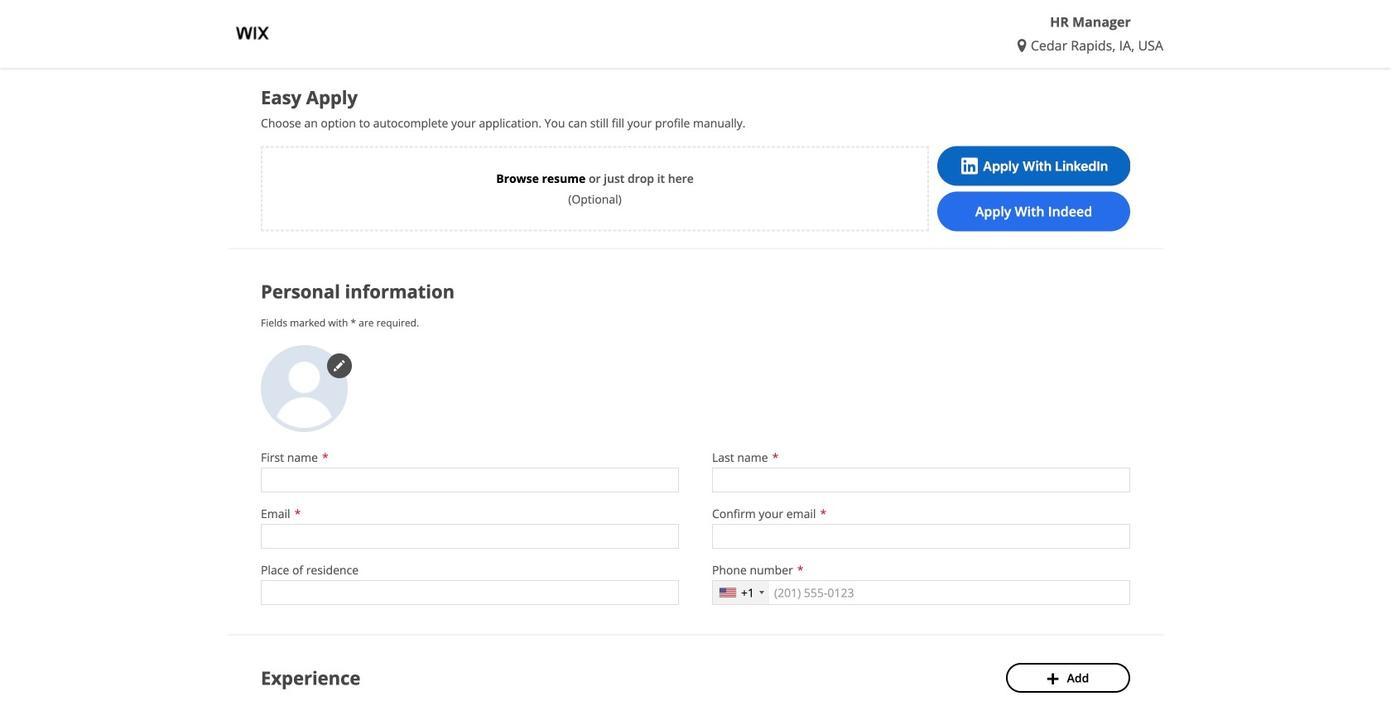 Task type: describe. For each thing, give the bounding box(es) containing it.
wix logo image
[[228, 8, 278, 58]]

location image
[[1018, 39, 1031, 52]]



